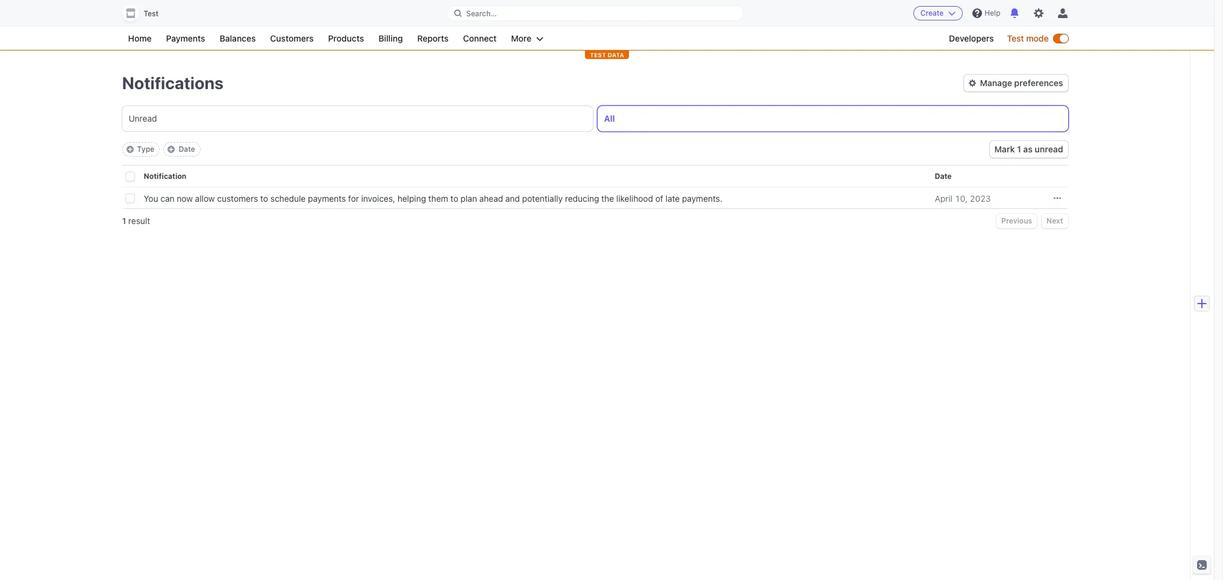 Task type: locate. For each thing, give the bounding box(es) containing it.
2 to from the left
[[451, 193, 459, 203]]

test button
[[122, 5, 171, 22]]

billing link
[[373, 31, 409, 46]]

1 horizontal spatial 1
[[1018, 144, 1022, 154]]

date
[[179, 145, 195, 154], [935, 172, 952, 181]]

test
[[144, 9, 159, 18], [1008, 33, 1025, 43]]

mark 1 as unread button
[[990, 141, 1069, 158]]

likelihood
[[617, 193, 654, 203]]

manage
[[981, 78, 1013, 88]]

test for test
[[144, 9, 159, 18]]

1 horizontal spatial to
[[451, 193, 459, 203]]

balances
[[220, 33, 256, 43]]

result
[[128, 216, 150, 226]]

the
[[602, 193, 614, 203]]

reducing
[[565, 193, 600, 203]]

home
[[128, 33, 152, 43]]

1 horizontal spatial date
[[935, 172, 952, 181]]

0 horizontal spatial to
[[260, 193, 268, 203]]

Search… text field
[[447, 6, 744, 21]]

test
[[590, 51, 606, 58]]

mark
[[995, 144, 1016, 154]]

to left schedule
[[260, 193, 268, 203]]

1 result
[[122, 216, 150, 226]]

test left mode
[[1008, 33, 1025, 43]]

them
[[429, 193, 448, 203]]

1 inside mark 1 as unread button
[[1018, 144, 1022, 154]]

to left 'plan'
[[451, 193, 459, 203]]

notifications
[[122, 73, 224, 93]]

allow
[[195, 193, 215, 203]]

date right add date image
[[179, 145, 195, 154]]

schedule
[[271, 193, 306, 203]]

1 horizontal spatial test
[[1008, 33, 1025, 43]]

0 horizontal spatial test
[[144, 9, 159, 18]]

of
[[656, 193, 664, 203]]

late
[[666, 193, 680, 203]]

april
[[935, 193, 953, 203]]

mark 1 as unread
[[995, 144, 1064, 154]]

date up april
[[935, 172, 952, 181]]

more button
[[505, 31, 550, 46]]

data
[[608, 51, 625, 58]]

previous
[[1002, 216, 1033, 225]]

0 vertical spatial test
[[144, 9, 159, 18]]

products
[[328, 33, 364, 43]]

april 10, 2023
[[935, 193, 992, 203]]

1 vertical spatial test
[[1008, 33, 1025, 43]]

type
[[137, 145, 155, 154]]

1 left "result"
[[122, 216, 126, 226]]

for
[[348, 193, 359, 203]]

toolbar
[[122, 142, 201, 157]]

customers
[[217, 193, 258, 203]]

1 left as
[[1018, 144, 1022, 154]]

0 vertical spatial 1
[[1018, 144, 1022, 154]]

more
[[512, 33, 532, 43]]

0 horizontal spatial date
[[179, 145, 195, 154]]

next button
[[1043, 214, 1069, 229]]

test up home
[[144, 9, 159, 18]]

can
[[161, 193, 175, 203]]

help button
[[969, 4, 1006, 23]]

1
[[1018, 144, 1022, 154], [122, 216, 126, 226]]

0 vertical spatial date
[[179, 145, 195, 154]]

10,
[[956, 193, 968, 203]]

unread
[[129, 113, 157, 124]]

to
[[260, 193, 268, 203], [451, 193, 459, 203]]

reports link
[[412, 31, 455, 46]]

invoices,
[[361, 193, 395, 203]]

1 to from the left
[[260, 193, 268, 203]]

products link
[[322, 31, 370, 46]]

unread
[[1035, 144, 1064, 154]]

date inside toolbar
[[179, 145, 195, 154]]

payments link
[[160, 31, 211, 46]]

1 vertical spatial 1
[[122, 216, 126, 226]]

reports
[[418, 33, 449, 43]]

test inside "button"
[[144, 9, 159, 18]]

test mode
[[1008, 33, 1049, 43]]

tab list
[[122, 106, 1069, 131]]

all
[[604, 113, 615, 124]]



Task type: describe. For each thing, give the bounding box(es) containing it.
toolbar containing type
[[122, 142, 201, 157]]

add type image
[[126, 146, 134, 153]]

test for test mode
[[1008, 33, 1025, 43]]

tab list containing unread
[[122, 106, 1069, 131]]

billing
[[379, 33, 403, 43]]

notification
[[144, 172, 187, 181]]

and
[[506, 193, 520, 203]]

test data
[[590, 51, 625, 58]]

april 10, 2023 link
[[935, 188, 1006, 208]]

previous button
[[997, 214, 1038, 229]]

unread button
[[122, 106, 593, 131]]

0 horizontal spatial 1
[[122, 216, 126, 226]]

developers link
[[944, 31, 1001, 46]]

home link
[[122, 31, 158, 46]]

create
[[921, 8, 944, 17]]

manage preferences link
[[965, 75, 1069, 92]]

add date image
[[168, 146, 175, 153]]

balances link
[[214, 31, 262, 46]]

Search… search field
[[447, 6, 744, 21]]

Select All checkbox
[[126, 172, 134, 181]]

payments.
[[683, 193, 723, 203]]

next
[[1047, 216, 1064, 225]]

payments
[[166, 33, 205, 43]]

payments
[[308, 193, 346, 203]]

customers link
[[264, 31, 320, 46]]

now
[[177, 193, 193, 203]]

potentially
[[523, 193, 563, 203]]

connect link
[[457, 31, 503, 46]]

all button
[[598, 106, 1069, 131]]

helping
[[398, 193, 426, 203]]

as
[[1024, 144, 1033, 154]]

customers
[[270, 33, 314, 43]]

ahead
[[480, 193, 503, 203]]

mode
[[1027, 33, 1049, 43]]

preferences
[[1015, 78, 1064, 88]]

2023
[[971, 193, 992, 203]]

row actions image
[[1054, 195, 1061, 202]]

create button
[[914, 6, 964, 20]]

manage preferences
[[981, 78, 1064, 88]]

plan
[[461, 193, 477, 203]]

you can now allow customers to schedule payments for invoices, helping them to plan ahead and potentially reducing the likelihood of late payments.
[[144, 193, 723, 203]]

help
[[985, 8, 1001, 17]]

you
[[144, 193, 158, 203]]

1 vertical spatial date
[[935, 172, 952, 181]]

search…
[[467, 9, 497, 18]]

Select Item checkbox
[[126, 194, 134, 203]]

developers
[[950, 33, 995, 43]]

you can now allow customers to schedule payments for invoices, helping them to plan ahead and potentially reducing the likelihood of late payments. link
[[144, 188, 935, 208]]

connect
[[463, 33, 497, 43]]



Task type: vqa. For each thing, say whether or not it's contained in the screenshot.
Add Created date image
no



